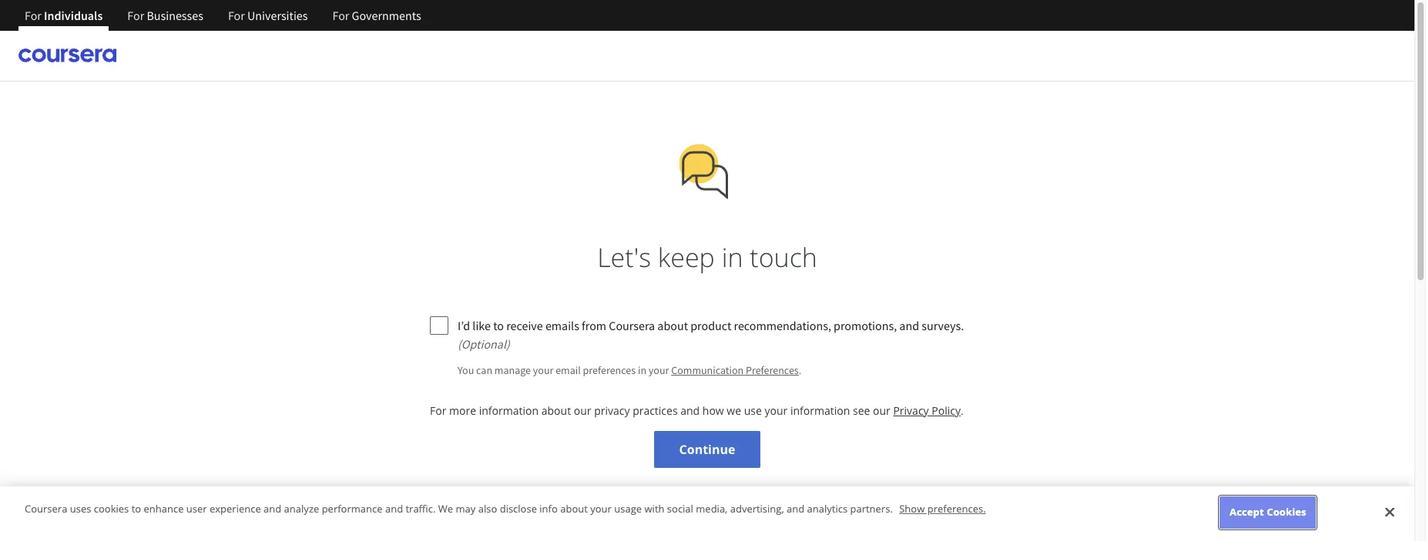 Task type: vqa. For each thing, say whether or not it's contained in the screenshot.
about within the the Privacy alert dialog
yes



Task type: describe. For each thing, give the bounding box(es) containing it.
1 our from the left
[[574, 404, 592, 418]]

see
[[853, 404, 870, 418]]

promotions,
[[834, 318, 897, 333]]

2 our from the left
[[873, 404, 891, 418]]

touch
[[750, 239, 818, 275]]

info
[[540, 503, 558, 517]]

preferences
[[583, 363, 636, 377]]

individuals
[[44, 8, 103, 23]]

keep
[[658, 239, 715, 275]]

coursera inside i'd like to receive emails from coursera about product recommendations, promotions, and surveys. (optional)
[[609, 318, 655, 333]]

coursera uses cookies to enhance user experience and analyze performance and traffic. we may also disclose info about your usage with social media, advertising, and analytics partners. show preferences.
[[25, 503, 986, 517]]

partners.
[[851, 503, 893, 517]]

and left the analyze
[[264, 503, 282, 517]]

for businesses
[[127, 8, 203, 23]]

analyze
[[284, 503, 319, 517]]

recommendations,
[[734, 318, 832, 333]]

help center image
[[1375, 502, 1394, 520]]

and left traffic.
[[385, 503, 403, 517]]

0 horizontal spatial in
[[638, 363, 647, 377]]

for left more
[[430, 404, 447, 418]]

enhance
[[144, 503, 184, 517]]

analytics
[[807, 503, 848, 517]]

like
[[473, 318, 491, 333]]

(optional)
[[458, 336, 510, 352]]

advertising,
[[730, 503, 784, 517]]

accept cookies button
[[1220, 497, 1317, 530]]

from
[[582, 318, 607, 333]]

about inside privacy alert dialog
[[561, 503, 588, 517]]

use
[[744, 404, 762, 418]]

for individuals
[[25, 8, 103, 23]]

you
[[458, 363, 474, 377]]

let's
[[597, 239, 651, 275]]

preferences
[[746, 363, 799, 377]]

how
[[703, 404, 724, 418]]

for for businesses
[[127, 8, 144, 23]]

cookies
[[1267, 506, 1307, 520]]

1 vertical spatial .
[[961, 404, 964, 418]]

coursera image
[[18, 43, 116, 68]]

for more information about our privacy practices and how we use your information see our privacy policy .
[[430, 404, 964, 418]]

i'd like to receive emails from coursera about product recommendations, promotions, and surveys. (optional)
[[458, 318, 964, 352]]

i'd
[[458, 318, 470, 333]]

coursera inside privacy alert dialog
[[25, 503, 67, 517]]

may
[[456, 503, 476, 517]]

1 information from the left
[[479, 404, 539, 418]]

for for universities
[[228, 8, 245, 23]]

your inside privacy alert dialog
[[591, 503, 612, 517]]

for for governments
[[333, 8, 349, 23]]

0 horizontal spatial .
[[799, 363, 802, 377]]

user
[[186, 503, 207, 517]]

your left email
[[533, 363, 554, 377]]

privacy alert dialog
[[0, 487, 1415, 542]]

performance
[[322, 503, 383, 517]]

to inside privacy alert dialog
[[132, 503, 141, 517]]

accept cookies
[[1230, 506, 1307, 520]]

also
[[478, 503, 497, 517]]

your up practices
[[649, 363, 669, 377]]

you can manage your email preferences in your communication preferences .
[[458, 363, 802, 377]]

email
[[556, 363, 581, 377]]



Task type: locate. For each thing, give the bounding box(es) containing it.
in right keep
[[722, 239, 743, 275]]

1 horizontal spatial our
[[873, 404, 891, 418]]

1 vertical spatial to
[[132, 503, 141, 517]]

practices
[[633, 404, 678, 418]]

preferences.
[[928, 503, 986, 517]]

for left businesses
[[127, 8, 144, 23]]

and left analytics
[[787, 503, 805, 517]]

our right see
[[873, 404, 891, 418]]

universities
[[247, 8, 308, 23]]

product
[[691, 318, 732, 333]]

0 vertical spatial coursera
[[609, 318, 655, 333]]

0 vertical spatial in
[[722, 239, 743, 275]]

1 horizontal spatial coursera
[[609, 318, 655, 333]]

policy
[[932, 404, 961, 418]]

businesses
[[147, 8, 203, 23]]

1 horizontal spatial .
[[961, 404, 964, 418]]

coursera left the uses
[[25, 503, 67, 517]]

more
[[449, 404, 476, 418]]

governments
[[352, 8, 421, 23]]

information left see
[[791, 404, 850, 418]]

1 vertical spatial in
[[638, 363, 647, 377]]

1 vertical spatial coursera
[[25, 503, 67, 517]]

0 vertical spatial .
[[799, 363, 802, 377]]

2 vertical spatial about
[[561, 503, 588, 517]]

in right preferences
[[638, 363, 647, 377]]

0 horizontal spatial coursera
[[25, 503, 67, 517]]

for left universities
[[228, 8, 245, 23]]

for for individuals
[[25, 8, 42, 23]]

usage
[[615, 503, 642, 517]]

about
[[658, 318, 688, 333], [542, 404, 571, 418], [561, 503, 588, 517]]

1 vertical spatial about
[[542, 404, 571, 418]]

1 horizontal spatial to
[[493, 318, 504, 333]]

surveys.
[[922, 318, 964, 333]]

to
[[493, 318, 504, 333], [132, 503, 141, 517]]

let's keep in touch
[[597, 239, 818, 275]]

in
[[722, 239, 743, 275], [638, 363, 647, 377]]

and inside i'd like to receive emails from coursera about product recommendations, promotions, and surveys. (optional)
[[900, 318, 920, 333]]

about right info at the left bottom of the page
[[561, 503, 588, 517]]

show preferences. link
[[900, 503, 986, 517]]

receive
[[507, 318, 543, 333]]

coursera
[[609, 318, 655, 333], [25, 503, 67, 517]]

about left product
[[658, 318, 688, 333]]

1 horizontal spatial in
[[722, 239, 743, 275]]

privacy policy link
[[894, 404, 961, 418]]

. right privacy
[[961, 404, 964, 418]]

for left "individuals"
[[25, 8, 42, 23]]

1 horizontal spatial information
[[791, 404, 850, 418]]

continue button
[[654, 431, 761, 468]]

social
[[667, 503, 694, 517]]

to inside i'd like to receive emails from coursera about product recommendations, promotions, and surveys. (optional)
[[493, 318, 504, 333]]

about down email
[[542, 404, 571, 418]]

.
[[799, 363, 802, 377], [961, 404, 964, 418]]

and left the how
[[681, 404, 700, 418]]

for left governments
[[333, 8, 349, 23]]

for universities
[[228, 8, 308, 23]]

communication preferences link
[[671, 363, 799, 377]]

our left privacy
[[574, 404, 592, 418]]

information
[[479, 404, 539, 418], [791, 404, 850, 418]]

our
[[574, 404, 592, 418], [873, 404, 891, 418]]

communication
[[671, 363, 744, 377]]

to right like
[[493, 318, 504, 333]]

cookies
[[94, 503, 129, 517]]

and left surveys.
[[900, 318, 920, 333]]

coursera right from
[[609, 318, 655, 333]]

0 horizontal spatial information
[[479, 404, 539, 418]]

show
[[900, 503, 925, 517]]

uses
[[70, 503, 91, 517]]

can
[[476, 363, 493, 377]]

banner navigation
[[12, 0, 434, 42]]

continue
[[679, 441, 736, 458]]

0 vertical spatial to
[[493, 318, 504, 333]]

your right the use
[[765, 404, 788, 418]]

traffic.
[[406, 503, 436, 517]]

and
[[900, 318, 920, 333], [681, 404, 700, 418], [264, 503, 282, 517], [385, 503, 403, 517], [787, 503, 805, 517]]

accept
[[1230, 506, 1265, 520]]

for governments
[[333, 8, 421, 23]]

emails
[[546, 318, 580, 333]]

we
[[727, 404, 742, 418]]

0 horizontal spatial to
[[132, 503, 141, 517]]

2 information from the left
[[791, 404, 850, 418]]

. down recommendations,
[[799, 363, 802, 377]]

about inside i'd like to receive emails from coursera about product recommendations, promotions, and surveys. (optional)
[[658, 318, 688, 333]]

privacy
[[894, 404, 929, 418]]

0 horizontal spatial our
[[574, 404, 592, 418]]

your
[[533, 363, 554, 377], [649, 363, 669, 377], [765, 404, 788, 418], [591, 503, 612, 517]]

disclose
[[500, 503, 537, 517]]

for
[[25, 8, 42, 23], [127, 8, 144, 23], [228, 8, 245, 23], [333, 8, 349, 23], [430, 404, 447, 418]]

with
[[645, 503, 665, 517]]

manage
[[495, 363, 531, 377]]

privacy
[[594, 404, 630, 418]]

0 vertical spatial about
[[658, 318, 688, 333]]

media,
[[696, 503, 728, 517]]

information down manage
[[479, 404, 539, 418]]

your left usage in the bottom of the page
[[591, 503, 612, 517]]

experience
[[210, 503, 261, 517]]

we
[[438, 503, 453, 517]]

to right cookies
[[132, 503, 141, 517]]



